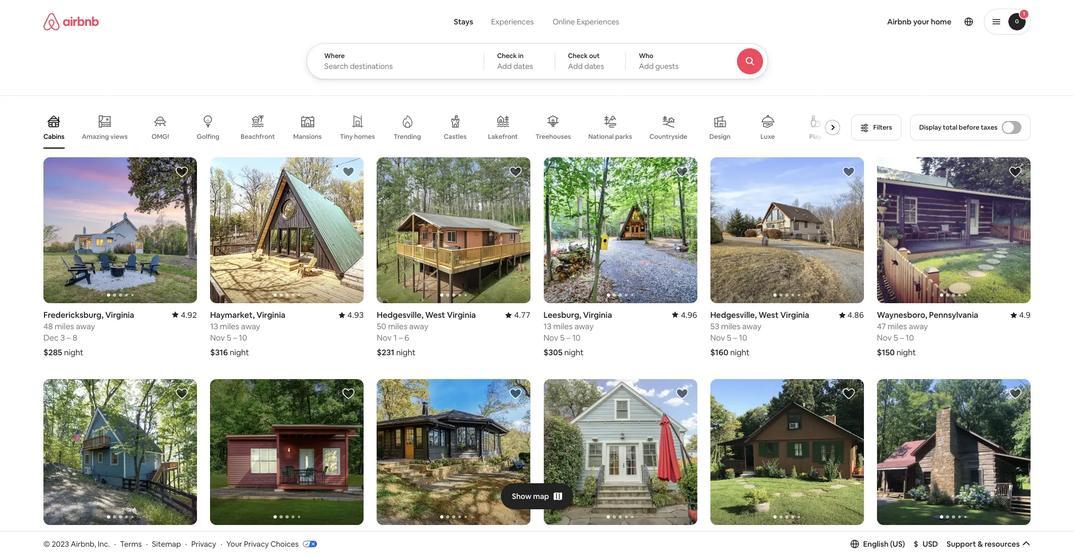 Task type: describe. For each thing, give the bounding box(es) containing it.
miles inside hedgesville, west virginia 53 miles away nov 5 – 10 $160 night
[[721, 321, 741, 332]]

© 2023 airbnb, inc. ·
[[43, 540, 116, 549]]

madison, virginia 55 miles away
[[877, 532, 942, 554]]

haymarket, virginia 13 miles away nov 5 – 10 $316 night
[[210, 310, 286, 358]]

choices
[[271, 540, 299, 549]]

add to wishlist: front royal, virginia image
[[175, 388, 189, 401]]

miles for waynesboro, pennsylvania 47 miles away nov 5 – 10 $150 night
[[888, 321, 907, 332]]

taxes
[[981, 123, 998, 132]]

amazing
[[82, 132, 109, 141]]

2 experiences from the left
[[577, 17, 620, 27]]

1 privacy from the left
[[191, 540, 216, 549]]

virginia for haymarket, virginia 13 miles away nov 5 – 10 $316 night
[[257, 310, 286, 320]]

home
[[931, 17, 952, 27]]

check for check in add dates
[[497, 52, 517, 60]]

lakefront
[[488, 132, 518, 141]]

fredericksburg, virginia 48 miles away dec 3 – 8 $285 night
[[43, 310, 134, 358]]

views
[[110, 132, 128, 141]]

$ usd
[[914, 540, 938, 549]]

away inside hedgesville, west virginia 53 miles away nov 5 – 10 $160 night
[[743, 321, 762, 332]]

13 for haymarket, virginia
[[210, 321, 218, 332]]

sitemap link
[[152, 540, 181, 549]]

Where field
[[324, 61, 466, 71]]

homes
[[354, 132, 375, 141]]

10 for $316
[[239, 333, 247, 343]]

nov for $316
[[210, 333, 225, 343]]

show
[[512, 492, 532, 502]]

support & resources
[[947, 540, 1020, 549]]

filters button
[[851, 115, 902, 141]]

miles for fredericksburg, virginia 48 miles away dec 3 – 8 $285 night
[[55, 321, 74, 332]]

what can we help you find? tab list
[[445, 11, 543, 33]]

$160
[[711, 348, 729, 358]]

night inside hedgesville, west virginia 50 miles away nov 1 – 6 $231 night
[[396, 348, 416, 358]]

group containing amazing views
[[43, 106, 845, 149]]

virginia inside hedgesville, west virginia 53 miles away nov 5 – 10 $160 night
[[781, 310, 810, 320]]

privacy link
[[191, 540, 216, 549]]

filters
[[874, 123, 892, 132]]

– inside hedgesville, west virginia 53 miles away nov 5 – 10 $160 night
[[733, 333, 738, 343]]

&
[[978, 540, 983, 549]]

$
[[914, 540, 919, 549]]

beachfront
[[241, 132, 275, 141]]

©
[[43, 540, 50, 549]]

add to wishlist: leesburg, virginia image
[[676, 166, 689, 179]]

hedgesville, west virginia 53 miles away nov 5 – 10 $160 night
[[711, 310, 810, 358]]

hedgesville, for 50
[[377, 310, 424, 320]]

10 inside hedgesville, west virginia 53 miles away nov 5 – 10 $160 night
[[739, 333, 748, 343]]

6
[[405, 333, 409, 343]]

add to wishlist: boonsboro, maryland image
[[843, 388, 856, 401]]

55
[[877, 544, 886, 554]]

west for 50 miles away
[[425, 310, 445, 320]]

omg!
[[152, 132, 169, 141]]

1 button
[[984, 9, 1031, 35]]

4.77
[[514, 310, 531, 320]]

5 for $316
[[227, 333, 231, 343]]

front royal, virginia 30 miles away
[[43, 532, 119, 554]]

4.93
[[348, 310, 364, 320]]

countryside
[[650, 132, 688, 141]]

nov for $305
[[544, 333, 559, 343]]

none search field containing stays
[[307, 0, 798, 79]]

3
[[60, 333, 65, 343]]

miles for haymarket, virginia 13 miles away nov 5 – 10 $316 night
[[220, 321, 239, 332]]

royal,
[[66, 532, 88, 542]]

– for $305
[[567, 333, 571, 343]]

1 inside 1 dropdown button
[[1023, 10, 1026, 17]]

who add guests
[[639, 52, 679, 71]]

4.86 out of 5 average rating image
[[839, 310, 864, 320]]

pennsylvania
[[929, 310, 979, 320]]

dates for check in add dates
[[514, 61, 533, 71]]

4.92 out of 5 average rating image
[[172, 310, 197, 320]]

tiny homes
[[340, 132, 375, 141]]

sitemap
[[152, 540, 181, 549]]

4.93 out of 5 average rating image
[[339, 310, 364, 320]]

night inside hedgesville, west virginia 53 miles away nov 5 – 10 $160 night
[[731, 348, 750, 358]]

stays tab panel
[[307, 43, 798, 79]]

mansions
[[293, 132, 322, 141]]

47
[[877, 321, 886, 332]]

resources
[[985, 540, 1020, 549]]

$285
[[43, 348, 62, 358]]

golfing
[[197, 132, 220, 141]]

show map
[[512, 492, 549, 502]]

away for reva, virginia 53 miles away
[[242, 544, 261, 554]]

airbnb,
[[71, 540, 96, 549]]

add to wishlist: madison, virginia image
[[1009, 388, 1022, 401]]

total
[[943, 123, 958, 132]]

airbnb your home
[[888, 17, 952, 27]]

virginia for fredericksburg, virginia 48 miles away dec 3 – 8 $285 night
[[105, 310, 134, 320]]

10 for $150
[[906, 333, 914, 343]]

english (us)
[[864, 540, 905, 549]]

add to wishlist: fredericksburg, virginia image
[[175, 166, 189, 179]]

$305
[[544, 348, 563, 358]]

miles for leesburg, virginia 13 miles away nov 5 – 10 $305 night
[[554, 321, 573, 332]]

stays
[[454, 17, 473, 27]]

5.0 out of 5 average rating image
[[1011, 532, 1031, 542]]

display
[[920, 123, 942, 132]]

30
[[43, 544, 53, 554]]

display total before taxes button
[[910, 115, 1031, 141]]

add to wishlist: waynesboro, pennsylvania image
[[1009, 166, 1022, 179]]

48
[[43, 321, 53, 332]]

virginia for leesburg, virginia 13 miles away nov 5 – 10 $305 night
[[583, 310, 612, 320]]

arlington,
[[544, 532, 582, 542]]

terms · sitemap · privacy
[[120, 540, 216, 549]]

play
[[810, 132, 822, 141]]

away for leesburg, virginia 13 miles away nov 5 – 10 $305 night
[[575, 321, 594, 332]]

trending
[[394, 132, 421, 141]]

online experiences link
[[543, 11, 629, 33]]

add to wishlist: haymarket, virginia image
[[342, 166, 355, 179]]

$316
[[210, 348, 228, 358]]

2 privacy from the left
[[244, 540, 269, 549]]

miles for reva, virginia 53 miles away
[[221, 544, 240, 554]]

5.0
[[1020, 532, 1031, 542]]

virginia for reva, virginia 53 miles away
[[232, 532, 261, 542]]

$150
[[877, 348, 895, 358]]

who
[[639, 52, 654, 60]]

4.9 out of 5 average rating image
[[1011, 310, 1031, 320]]

1 horizontal spatial 4.86
[[848, 310, 864, 320]]

virginia for madison, virginia 55 miles away
[[913, 532, 942, 542]]

reva, virginia 53 miles away
[[210, 532, 261, 554]]

4.86 out of 5 average rating image
[[172, 532, 197, 542]]

5 for $150
[[894, 333, 898, 343]]

add to wishlist: hedgesville, west virginia image for 4.86
[[843, 166, 856, 179]]

parks
[[615, 132, 632, 141]]

amazing views
[[82, 132, 128, 141]]

5 inside hedgesville, west virginia 53 miles away nov 5 – 10 $160 night
[[727, 333, 732, 343]]

treehouses
[[536, 132, 571, 141]]

your
[[227, 540, 242, 549]]

night for $316
[[230, 348, 249, 358]]

4 · from the left
[[221, 540, 222, 549]]

away inside front royal, virginia 30 miles away
[[76, 544, 95, 554]]

add to wishlist: reva, virginia image
[[342, 388, 355, 401]]

4.96 out of 5 average rating image
[[672, 310, 698, 320]]

4.94
[[848, 532, 864, 542]]

53 inside reva, virginia 53 miles away
[[210, 544, 219, 554]]



Task type: locate. For each thing, give the bounding box(es) containing it.
add to wishlist: hedgesville, west virginia image down filters button
[[843, 166, 856, 179]]

where
[[324, 52, 345, 60]]

1 horizontal spatial 1
[[1023, 10, 1026, 17]]

1 hedgesville, from the left
[[377, 310, 424, 320]]

nov up $160
[[711, 333, 725, 343]]

night for $150
[[897, 348, 916, 358]]

night right $150
[[897, 348, 916, 358]]

1 vertical spatial 4.86
[[181, 532, 197, 542]]

1 horizontal spatial privacy
[[244, 540, 269, 549]]

support & resources button
[[947, 540, 1031, 549]]

out
[[589, 52, 600, 60]]

(us)
[[891, 540, 905, 549]]

miles down madison, at the right bottom
[[888, 544, 907, 554]]

miles inside haymarket, virginia 13 miles away nov 5 – 10 $316 night
[[220, 321, 239, 332]]

1 horizontal spatial add to wishlist: hedgesville, west virginia image
[[843, 166, 856, 179]]

miles
[[55, 321, 74, 332], [554, 321, 573, 332], [220, 321, 239, 332], [388, 321, 408, 332], [721, 321, 741, 332], [888, 321, 907, 332], [55, 544, 74, 554], [221, 544, 240, 554], [888, 544, 907, 554]]

– inside hedgesville, west virginia 50 miles away nov 1 – 6 $231 night
[[399, 333, 403, 343]]

night inside waynesboro, pennsylvania 47 miles away nov 5 – 10 $150 night
[[897, 348, 916, 358]]

1 inside hedgesville, west virginia 50 miles away nov 1 – 6 $231 night
[[394, 333, 397, 343]]

2023
[[52, 540, 69, 549]]

away inside fredericksburg, virginia 48 miles away dec 3 – 8 $285 night
[[76, 321, 95, 332]]

0 horizontal spatial 53
[[210, 544, 219, 554]]

show map button
[[501, 484, 573, 510]]

hedgesville, up $160
[[711, 310, 757, 320]]

– for $285
[[67, 333, 71, 343]]

night for $305
[[565, 348, 584, 358]]

1 horizontal spatial west
[[759, 310, 779, 320]]

$231
[[377, 348, 395, 358]]

privacy
[[191, 540, 216, 549], [244, 540, 269, 549]]

arlington, virginia
[[544, 532, 613, 542]]

hedgesville, west virginia 50 miles away nov 1 – 6 $231 night
[[377, 310, 476, 358]]

before
[[959, 123, 980, 132]]

– for $316
[[233, 333, 237, 343]]

check in add dates
[[497, 52, 533, 71]]

1 check from the left
[[497, 52, 517, 60]]

0 horizontal spatial dates
[[514, 61, 533, 71]]

nov for $150
[[877, 333, 892, 343]]

miles inside waynesboro, pennsylvania 47 miles away nov 5 – 10 $150 night
[[888, 321, 907, 332]]

0 vertical spatial 4.86
[[848, 310, 864, 320]]

night right $160
[[731, 348, 750, 358]]

2 horizontal spatial add
[[639, 61, 654, 71]]

check left in
[[497, 52, 517, 60]]

0 horizontal spatial 4.86
[[181, 532, 197, 542]]

· right inc.
[[114, 540, 116, 549]]

0 horizontal spatial west
[[425, 310, 445, 320]]

1 · from the left
[[114, 540, 116, 549]]

away for haymarket, virginia 13 miles away nov 5 – 10 $316 night
[[241, 321, 260, 332]]

online
[[553, 17, 575, 27]]

2 check from the left
[[568, 52, 588, 60]]

add to wishlist: paris, virginia image
[[509, 388, 522, 401]]

night down the 6
[[396, 348, 416, 358]]

check
[[497, 52, 517, 60], [568, 52, 588, 60]]

1 west from the left
[[425, 310, 445, 320]]

away inside waynesboro, pennsylvania 47 miles away nov 5 – 10 $150 night
[[909, 321, 928, 332]]

add for check out add dates
[[568, 61, 583, 71]]

english
[[864, 540, 889, 549]]

5 inside waynesboro, pennsylvania 47 miles away nov 5 – 10 $150 night
[[894, 333, 898, 343]]

5 up $150
[[894, 333, 898, 343]]

night inside haymarket, virginia 13 miles away nov 5 – 10 $316 night
[[230, 348, 249, 358]]

stays button
[[445, 11, 482, 33]]

virginia inside hedgesville, west virginia 50 miles away nov 1 – 6 $231 night
[[447, 310, 476, 320]]

0 horizontal spatial check
[[497, 52, 517, 60]]

experiences right online
[[577, 17, 620, 27]]

miles up 3
[[55, 321, 74, 332]]

privacy right your
[[244, 540, 269, 549]]

nov inside leesburg, virginia 13 miles away nov 5 – 10 $305 night
[[544, 333, 559, 343]]

4.94 out of 5 average rating image
[[839, 532, 864, 542]]

1 add from the left
[[497, 61, 512, 71]]

nov inside waynesboro, pennsylvania 47 miles away nov 5 – 10 $150 night
[[877, 333, 892, 343]]

virginia inside madison, virginia 55 miles away
[[913, 532, 942, 542]]

airbnb
[[888, 17, 912, 27]]

virginia inside front royal, virginia 30 miles away
[[90, 532, 119, 542]]

west inside hedgesville, west virginia 53 miles away nov 5 – 10 $160 night
[[759, 310, 779, 320]]

dates
[[514, 61, 533, 71], [585, 61, 604, 71]]

nov up "$316"
[[210, 333, 225, 343]]

away for fredericksburg, virginia 48 miles away dec 3 – 8 $285 night
[[76, 321, 95, 332]]

nov inside hedgesville, west virginia 53 miles away nov 5 – 10 $160 night
[[711, 333, 725, 343]]

waynesboro, pennsylvania 47 miles away nov 5 – 10 $150 night
[[877, 310, 979, 358]]

1 horizontal spatial hedgesville,
[[711, 310, 757, 320]]

5 up "$316"
[[227, 333, 231, 343]]

check out add dates
[[568, 52, 604, 71]]

5 up '$305'
[[560, 333, 565, 343]]

miles inside front royal, virginia 30 miles away
[[55, 544, 74, 554]]

national parks
[[589, 132, 632, 141]]

add to wishlist: hedgesville, west virginia image down lakefront
[[509, 166, 522, 179]]

· right terms link
[[146, 540, 148, 549]]

check for check out add dates
[[568, 52, 588, 60]]

national
[[589, 132, 614, 141]]

0 horizontal spatial add
[[497, 61, 512, 71]]

2 west from the left
[[759, 310, 779, 320]]

virginia inside reva, virginia 53 miles away
[[232, 532, 261, 542]]

add inside check in add dates
[[497, 61, 512, 71]]

miles down 'reva,'
[[221, 544, 240, 554]]

away for waynesboro, pennsylvania 47 miles away nov 5 – 10 $150 night
[[909, 321, 928, 332]]

nov inside haymarket, virginia 13 miles away nov 5 – 10 $316 night
[[210, 333, 225, 343]]

2 add to wishlist: hedgesville, west virginia image from the left
[[843, 166, 856, 179]]

2 hedgesville, from the left
[[711, 310, 757, 320]]

away for madison, virginia 55 miles away
[[909, 544, 928, 554]]

dates for check out add dates
[[585, 61, 604, 71]]

1 horizontal spatial add
[[568, 61, 583, 71]]

– inside haymarket, virginia 13 miles away nov 5 – 10 $316 night
[[233, 333, 237, 343]]

5 inside leesburg, virginia 13 miles away nov 5 – 10 $305 night
[[560, 333, 565, 343]]

5 up $160
[[727, 333, 732, 343]]

night for $285
[[64, 348, 83, 358]]

virginia inside haymarket, virginia 13 miles away nov 5 – 10 $316 night
[[257, 310, 286, 320]]

10 inside haymarket, virginia 13 miles away nov 5 – 10 $316 night
[[239, 333, 247, 343]]

1 vertical spatial 1
[[394, 333, 397, 343]]

virginia inside leesburg, virginia 13 miles away nov 5 – 10 $305 night
[[583, 310, 612, 320]]

nov down 50 at the bottom left of page
[[377, 333, 392, 343]]

0 vertical spatial 53
[[711, 321, 720, 332]]

53 inside hedgesville, west virginia 53 miles away nov 5 – 10 $160 night
[[711, 321, 720, 332]]

13 down the haymarket,
[[210, 321, 218, 332]]

fredericksburg,
[[43, 310, 104, 320]]

None search field
[[307, 0, 798, 79]]

terms
[[120, 540, 142, 549]]

terms link
[[120, 540, 142, 549]]

0 vertical spatial 1
[[1023, 10, 1026, 17]]

english (us) button
[[851, 540, 905, 549]]

dates down in
[[514, 61, 533, 71]]

design
[[710, 132, 731, 141]]

experiences button
[[482, 11, 543, 33]]

5 for $305
[[560, 333, 565, 343]]

2 add from the left
[[568, 61, 583, 71]]

add down who
[[639, 61, 654, 71]]

4.77 out of 5 average rating image
[[506, 310, 531, 320]]

nov up '$305'
[[544, 333, 559, 343]]

check inside check in add dates
[[497, 52, 517, 60]]

away inside madison, virginia 55 miles away
[[909, 544, 928, 554]]

4.92
[[181, 310, 197, 320]]

hedgesville, inside hedgesville, west virginia 50 miles away nov 1 – 6 $231 night
[[377, 310, 424, 320]]

13 inside leesburg, virginia 13 miles away nov 5 – 10 $305 night
[[544, 321, 552, 332]]

group
[[43, 106, 845, 149], [43, 157, 197, 304], [210, 157, 364, 304], [377, 157, 685, 304], [544, 157, 698, 304], [711, 157, 864, 304], [877, 157, 1031, 304], [43, 380, 197, 526], [210, 380, 364, 526], [377, 380, 685, 526], [544, 380, 698, 526], [711, 380, 864, 526], [877, 380, 1031, 526]]

away inside haymarket, virginia 13 miles away nov 5 – 10 $316 night
[[241, 321, 260, 332]]

1 horizontal spatial 53
[[711, 321, 720, 332]]

1 experiences from the left
[[491, 17, 534, 27]]

1 horizontal spatial check
[[568, 52, 588, 60]]

leesburg,
[[544, 310, 582, 320]]

0 horizontal spatial hedgesville,
[[377, 310, 424, 320]]

experiences up in
[[491, 17, 534, 27]]

dates inside check in add dates
[[514, 61, 533, 71]]

away inside hedgesville, west virginia 50 miles away nov 1 – 6 $231 night
[[409, 321, 429, 332]]

privacy left your
[[191, 540, 216, 549]]

– inside waynesboro, pennsylvania 47 miles away nov 5 – 10 $150 night
[[900, 333, 904, 343]]

miles up the 6
[[388, 321, 408, 332]]

miles down waynesboro,
[[888, 321, 907, 332]]

1 horizontal spatial experiences
[[577, 17, 620, 27]]

nov
[[544, 333, 559, 343], [210, 333, 225, 343], [377, 333, 392, 343], [711, 333, 725, 343], [877, 333, 892, 343]]

virginia
[[105, 310, 134, 320], [583, 310, 612, 320], [257, 310, 286, 320], [447, 310, 476, 320], [781, 310, 810, 320], [90, 532, 119, 542], [584, 532, 613, 542], [232, 532, 261, 542], [913, 532, 942, 542]]

– inside fredericksburg, virginia 48 miles away dec 3 – 8 $285 night
[[67, 333, 71, 343]]

add inside check out add dates
[[568, 61, 583, 71]]

53 up $160
[[711, 321, 720, 332]]

4.81
[[681, 532, 698, 542]]

hedgesville, for 53
[[711, 310, 757, 320]]

miles down the haymarket,
[[220, 321, 239, 332]]

50
[[377, 321, 386, 332]]

53 down 'reva,'
[[210, 544, 219, 554]]

guests
[[656, 61, 679, 71]]

0 horizontal spatial 13
[[210, 321, 218, 332]]

support
[[947, 540, 977, 549]]

miles down front
[[55, 544, 74, 554]]

check inside check out add dates
[[568, 52, 588, 60]]

your privacy choices link
[[227, 540, 317, 550]]

night inside leesburg, virginia 13 miles away nov 5 – 10 $305 night
[[565, 348, 584, 358]]

add to wishlist: arlington, virginia image
[[676, 388, 689, 401]]

add to wishlist: hedgesville, west virginia image
[[509, 166, 522, 179], [843, 166, 856, 179]]

night
[[64, 348, 83, 358], [565, 348, 584, 358], [230, 348, 249, 358], [396, 348, 416, 358], [731, 348, 750, 358], [897, 348, 916, 358]]

8
[[73, 333, 77, 343]]

add inside the who add guests
[[639, 61, 654, 71]]

· left your
[[221, 540, 222, 549]]

hedgesville,
[[377, 310, 424, 320], [711, 310, 757, 320]]

5
[[560, 333, 565, 343], [227, 333, 231, 343], [727, 333, 732, 343], [894, 333, 898, 343]]

madison,
[[877, 532, 912, 542]]

miles inside leesburg, virginia 13 miles away nov 5 – 10 $305 night
[[554, 321, 573, 332]]

dates down 'out'
[[585, 61, 604, 71]]

10 for $305
[[573, 333, 581, 343]]

check left 'out'
[[568, 52, 588, 60]]

miles inside hedgesville, west virginia 50 miles away nov 1 – 6 $231 night
[[388, 321, 408, 332]]

3 · from the left
[[185, 540, 187, 549]]

· left privacy 'link'
[[185, 540, 187, 549]]

miles down leesburg,
[[554, 321, 573, 332]]

hedgesville, inside hedgesville, west virginia 53 miles away nov 5 – 10 $160 night
[[711, 310, 757, 320]]

cabins
[[43, 132, 64, 141]]

miles inside fredericksburg, virginia 48 miles away dec 3 – 8 $285 night
[[55, 321, 74, 332]]

add to wishlist: hedgesville, west virginia image for 4.77
[[509, 166, 522, 179]]

front
[[43, 532, 64, 542]]

miles up $160
[[721, 321, 741, 332]]

13 for leesburg, virginia
[[544, 321, 552, 332]]

add down online experiences
[[568, 61, 583, 71]]

virginia for arlington, virginia
[[584, 532, 613, 542]]

10 inside leesburg, virginia 13 miles away nov 5 – 10 $305 night
[[573, 333, 581, 343]]

away inside reva, virginia 53 miles away
[[242, 544, 261, 554]]

2 · from the left
[[146, 540, 148, 549]]

away inside leesburg, virginia 13 miles away nov 5 – 10 $305 night
[[575, 321, 594, 332]]

night right '$305'
[[565, 348, 584, 358]]

your
[[914, 17, 930, 27]]

west inside hedgesville, west virginia 50 miles away nov 1 – 6 $231 night
[[425, 310, 445, 320]]

0 horizontal spatial 1
[[394, 333, 397, 343]]

1 add to wishlist: hedgesville, west virginia image from the left
[[509, 166, 522, 179]]

night right "$316"
[[230, 348, 249, 358]]

0 horizontal spatial privacy
[[191, 540, 216, 549]]

virginia inside fredericksburg, virginia 48 miles away dec 3 – 8 $285 night
[[105, 310, 134, 320]]

usd
[[923, 540, 938, 549]]

1 horizontal spatial 13
[[544, 321, 552, 332]]

10 inside waynesboro, pennsylvania 47 miles away nov 5 – 10 $150 night
[[906, 333, 914, 343]]

reva,
[[210, 532, 231, 542]]

4.9
[[1020, 310, 1031, 320]]

13 inside haymarket, virginia 13 miles away nov 5 – 10 $316 night
[[210, 321, 218, 332]]

experiences inside button
[[491, 17, 534, 27]]

west
[[425, 310, 445, 320], [759, 310, 779, 320]]

1 horizontal spatial dates
[[585, 61, 604, 71]]

night down 8
[[64, 348, 83, 358]]

away
[[76, 321, 95, 332], [575, 321, 594, 332], [241, 321, 260, 332], [409, 321, 429, 332], [743, 321, 762, 332], [909, 321, 928, 332], [76, 544, 95, 554], [242, 544, 261, 554], [909, 544, 928, 554]]

miles for madison, virginia 55 miles away
[[888, 544, 907, 554]]

– for $150
[[900, 333, 904, 343]]

miles inside reva, virginia 53 miles away
[[221, 544, 240, 554]]

2 dates from the left
[[585, 61, 604, 71]]

inc.
[[98, 540, 110, 549]]

hedgesville, up 50 at the bottom left of page
[[377, 310, 424, 320]]

add down "experiences" button
[[497, 61, 512, 71]]

leesburg, virginia 13 miles away nov 5 – 10 $305 night
[[544, 310, 612, 358]]

0 horizontal spatial add to wishlist: hedgesville, west virginia image
[[509, 166, 522, 179]]

miles inside madison, virginia 55 miles away
[[888, 544, 907, 554]]

1 dates from the left
[[514, 61, 533, 71]]

5 inside haymarket, virginia 13 miles away nov 5 – 10 $316 night
[[227, 333, 231, 343]]

add for check in add dates
[[497, 61, 512, 71]]

nov down 47
[[877, 333, 892, 343]]

1
[[1023, 10, 1026, 17], [394, 333, 397, 343]]

castles
[[444, 132, 467, 141]]

display total before taxes
[[920, 123, 998, 132]]

west for 53 miles away
[[759, 310, 779, 320]]

– inside leesburg, virginia 13 miles away nov 5 – 10 $305 night
[[567, 333, 571, 343]]

luxe
[[761, 132, 775, 141]]

map
[[533, 492, 549, 502]]

13 down leesburg,
[[544, 321, 552, 332]]

waynesboro,
[[877, 310, 928, 320]]

nov inside hedgesville, west virginia 50 miles away nov 1 – 6 $231 night
[[377, 333, 392, 343]]

profile element
[[646, 0, 1031, 43]]

13
[[544, 321, 552, 332], [210, 321, 218, 332]]

night inside fredericksburg, virginia 48 miles away dec 3 – 8 $285 night
[[64, 348, 83, 358]]

dates inside check out add dates
[[585, 61, 604, 71]]

haymarket,
[[210, 310, 255, 320]]

1 vertical spatial 53
[[210, 544, 219, 554]]

3 add from the left
[[639, 61, 654, 71]]

10
[[573, 333, 581, 343], [239, 333, 247, 343], [739, 333, 748, 343], [906, 333, 914, 343]]

0 horizontal spatial experiences
[[491, 17, 534, 27]]



Task type: vqa. For each thing, say whether or not it's contained in the screenshot.


